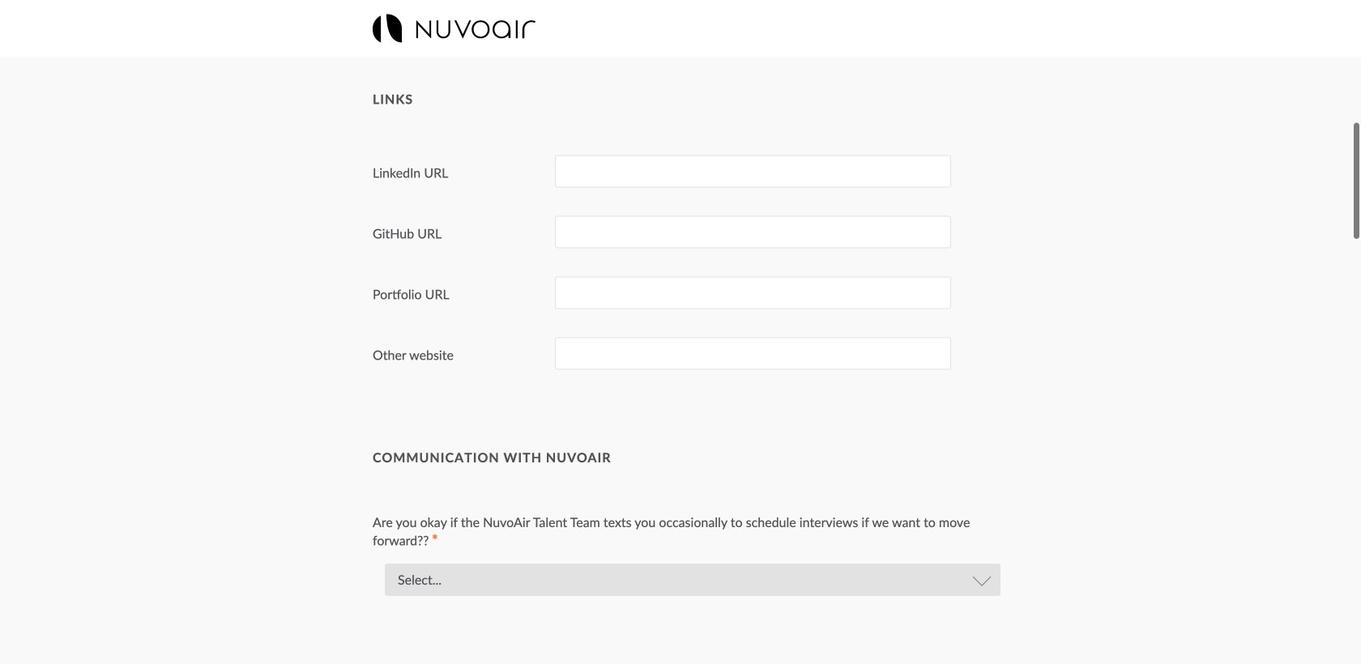 Task type: vqa. For each thing, say whether or not it's contained in the screenshot.
People.ai logo
no



Task type: locate. For each thing, give the bounding box(es) containing it.
None text field
[[555, 155, 951, 188], [555, 216, 951, 248], [555, 155, 951, 188], [555, 216, 951, 248]]

None text field
[[555, 0, 951, 11], [555, 277, 951, 309], [555, 338, 951, 370], [555, 0, 951, 11], [555, 277, 951, 309], [555, 338, 951, 370]]

nuvoair logo image
[[373, 14, 536, 43]]



